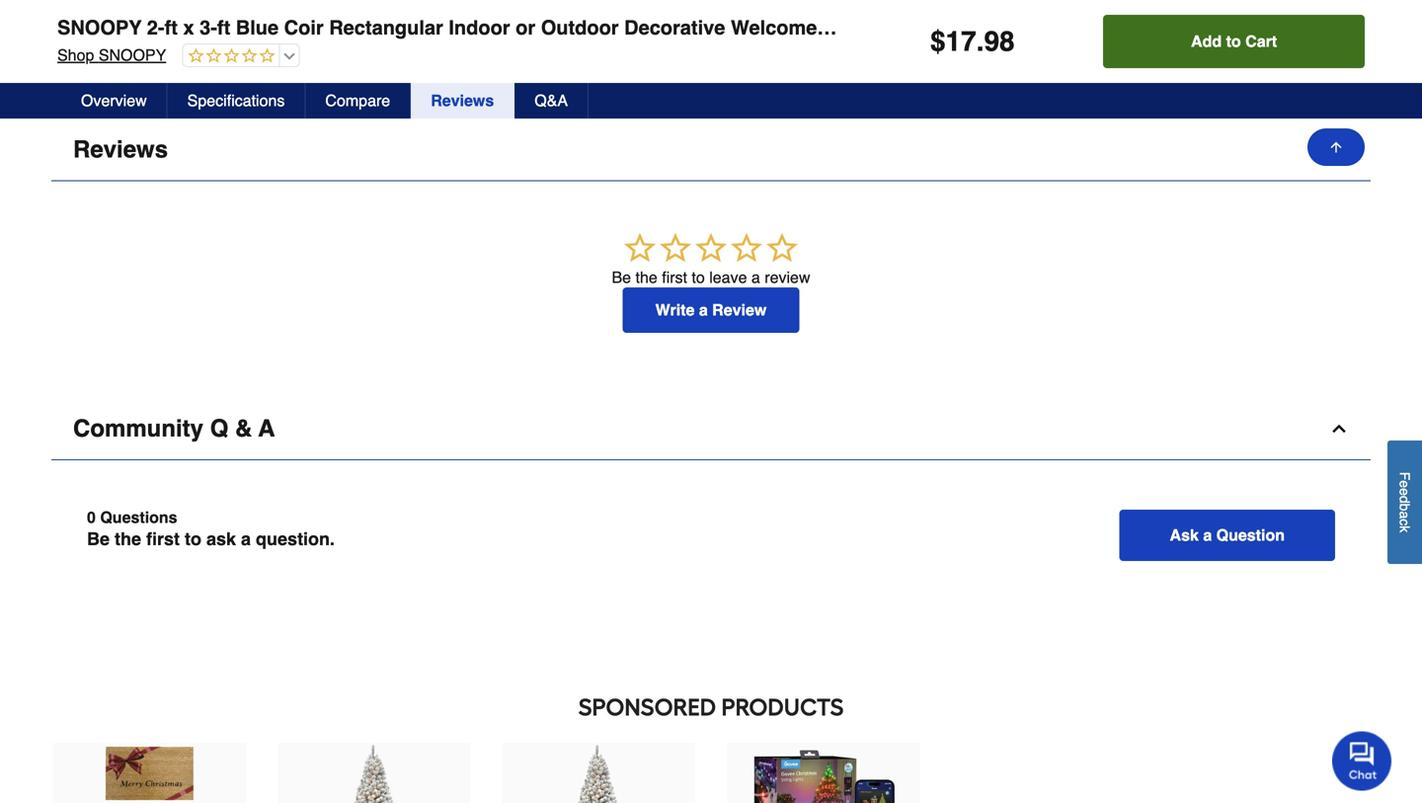 Task type: locate. For each thing, give the bounding box(es) containing it.
1 vertical spatial to
[[692, 268, 705, 286]]

be the first to leave a review
[[612, 268, 811, 286]]

first
[[662, 268, 688, 286], [146, 529, 180, 549]]

reviews
[[431, 91, 494, 110], [73, 136, 168, 163]]

x
[[183, 16, 194, 39]]

first up the write
[[662, 268, 688, 286]]

2 vertical spatial to
[[185, 529, 202, 549]]

reviews down overview 'button'
[[73, 136, 168, 163]]

leave
[[710, 268, 747, 286]]

to inside button
[[1227, 32, 1242, 50]]

0 vertical spatial to
[[1227, 32, 1242, 50]]

ft
[[165, 16, 178, 39], [217, 16, 230, 39]]

1 vertical spatial the
[[115, 529, 141, 549]]

1 horizontal spatial to
[[692, 268, 705, 286]]

1 vertical spatial snoopy
[[99, 46, 166, 64]]

0 vertical spatial first
[[662, 268, 688, 286]]

0 horizontal spatial to
[[185, 529, 202, 549]]

rubber-cal 2-ft x 3-ft brown rectangular indoor or outdoor winter door mat image
[[73, 745, 227, 803]]

zero stars image up 'be the first to leave a review'
[[621, 231, 801, 268]]

0 horizontal spatial be
[[87, 529, 110, 549]]

rectangular
[[329, 16, 443, 39]]

zero stars image
[[183, 47, 275, 66], [621, 231, 801, 268]]

be inside 0 questions be the first to ask a question.
[[87, 529, 110, 549]]

shop
[[57, 46, 94, 64]]

chevron up image
[[1330, 419, 1350, 439]]

1 vertical spatial first
[[146, 529, 180, 549]]

0 horizontal spatial the
[[115, 529, 141, 549]]

be
[[612, 268, 631, 286], [87, 529, 110, 549]]

overview
[[81, 91, 147, 110]]

b
[[1398, 503, 1413, 511]]

be up write a review button
[[612, 268, 631, 286]]

0 vertical spatial zero stars image
[[183, 47, 275, 66]]

the inside 0 questions be the first to ask a question.
[[115, 529, 141, 549]]

0 questions be the first to ask a question.
[[87, 508, 335, 549]]

to left ask
[[185, 529, 202, 549]]

0 vertical spatial the
[[636, 268, 658, 286]]

compare down rectangular
[[325, 91, 390, 110]]

compare
[[73, 58, 176, 85], [325, 91, 390, 110]]

2 horizontal spatial to
[[1227, 32, 1242, 50]]

.
[[977, 26, 985, 57]]

1 vertical spatial reviews
[[73, 136, 168, 163]]

0 horizontal spatial reviews
[[73, 136, 168, 163]]

0 horizontal spatial first
[[146, 529, 180, 549]]

e
[[1398, 480, 1413, 488], [1398, 488, 1413, 496]]

c
[[1398, 519, 1413, 526]]

0 vertical spatial compare
[[73, 58, 176, 85]]

compare up overview
[[73, 58, 176, 85]]

0
[[87, 508, 96, 527]]

arrow up image
[[1329, 139, 1345, 155]]

0 vertical spatial be
[[612, 268, 631, 286]]

d
[[1398, 496, 1413, 503]]

the
[[636, 268, 658, 286], [115, 529, 141, 549]]

q&a button
[[515, 83, 589, 119]]

snoopy
[[57, 16, 142, 39], [99, 46, 166, 64]]

1 e from the top
[[1398, 480, 1413, 488]]

reviews button
[[411, 83, 515, 119], [51, 119, 1371, 181]]

1 horizontal spatial reviews
[[431, 91, 494, 110]]

$
[[931, 26, 946, 57]]

k
[[1398, 526, 1413, 533]]

zero stars image down 3- in the top left of the page
[[183, 47, 275, 66]]

to right add
[[1227, 32, 1242, 50]]

f e e d b a c k button
[[1388, 441, 1423, 564]]

1 horizontal spatial zero stars image
[[621, 231, 801, 268]]

1 horizontal spatial ft
[[217, 16, 230, 39]]

f e e d b a c k
[[1398, 472, 1413, 533]]

compare button
[[51, 41, 1371, 103], [306, 83, 411, 119]]

a inside f e e d b a c k button
[[1398, 511, 1413, 519]]

0 horizontal spatial zero stars image
[[183, 47, 275, 66]]

q
[[210, 415, 229, 442]]

1 vertical spatial zero stars image
[[621, 231, 801, 268]]

outdoor
[[541, 16, 619, 39]]

review
[[713, 301, 767, 319]]

2-
[[147, 16, 165, 39]]

add to cart button
[[1104, 15, 1365, 68]]

snoopy up shop snoopy
[[57, 16, 142, 39]]

the up the write
[[636, 268, 658, 286]]

first down questions
[[146, 529, 180, 549]]

a
[[752, 268, 761, 286], [699, 301, 708, 319], [1398, 511, 1413, 519], [1204, 526, 1213, 544], [241, 529, 251, 549]]

chat invite button image
[[1333, 731, 1393, 791]]

0 horizontal spatial compare
[[73, 58, 176, 85]]

welcome
[[731, 16, 818, 39]]

coir
[[284, 16, 324, 39]]

to
[[1227, 32, 1242, 50], [692, 268, 705, 286], [185, 529, 202, 549]]

to left leave
[[692, 268, 705, 286]]

compare button down rectangular
[[306, 83, 411, 119]]

be down the 0
[[87, 529, 110, 549]]

f
[[1398, 472, 1413, 480]]

add to cart
[[1192, 32, 1278, 50]]

snoopy down 2-
[[99, 46, 166, 64]]

review
[[765, 268, 811, 286]]

cart
[[1246, 32, 1278, 50]]

e up b
[[1398, 488, 1413, 496]]

southdeep products heading
[[51, 688, 1371, 727]]

products
[[722, 693, 844, 722]]

e up d
[[1398, 480, 1413, 488]]

1 horizontal spatial compare
[[325, 91, 390, 110]]

1 vertical spatial be
[[87, 529, 110, 549]]

reviews down the indoor
[[431, 91, 494, 110]]

0 horizontal spatial ft
[[165, 16, 178, 39]]

sponsored products
[[579, 693, 844, 722]]

ft left the x on the top of the page
[[165, 16, 178, 39]]

snoopy 2-ft x 3-ft blue coir rectangular indoor or outdoor decorative welcome door mat
[[57, 16, 909, 39]]

1 horizontal spatial be
[[612, 268, 631, 286]]

ft left blue
[[217, 16, 230, 39]]

the down questions
[[115, 529, 141, 549]]

ask
[[1170, 526, 1199, 544]]

add
[[1192, 32, 1222, 50]]



Task type: describe. For each thing, give the bounding box(es) containing it.
2 e from the top
[[1398, 488, 1413, 496]]

overview button
[[61, 83, 168, 119]]

write a review
[[656, 301, 767, 319]]

fraser hill farm 7.5-ft alaskan flocked pre-lit flocked artificial christmas tree with incandescent lights image
[[522, 745, 676, 803]]

community
[[73, 415, 204, 442]]

compare button down decorative
[[51, 41, 1371, 103]]

mat
[[875, 16, 909, 39]]

write
[[656, 301, 695, 319]]

1 vertical spatial compare
[[325, 91, 390, 110]]

0 vertical spatial snoopy
[[57, 16, 142, 39]]

17
[[946, 26, 977, 57]]

2 ft from the left
[[217, 16, 230, 39]]

or
[[516, 16, 536, 39]]

&
[[235, 415, 252, 442]]

community q & a button
[[51, 398, 1371, 460]]

chevron down image
[[1330, 62, 1350, 81]]

questions
[[100, 508, 177, 527]]

$ 17 . 98
[[931, 26, 1015, 57]]

ask a question button
[[1120, 510, 1336, 561]]

specifications
[[187, 91, 285, 110]]

first inside 0 questions be the first to ask a question.
[[146, 529, 180, 549]]

indoor
[[449, 16, 510, 39]]

fraser hill farm 7.5-ft silverton snowy pre-lit flocked artificial christmas tree with incandescent lights image
[[297, 745, 452, 803]]

to inside 0 questions be the first to ask a question.
[[185, 529, 202, 549]]

specifications button
[[168, 83, 306, 119]]

blue
[[236, 16, 279, 39]]

chevron up image
[[1330, 140, 1350, 159]]

door
[[823, 16, 869, 39]]

shop snoopy
[[57, 46, 166, 64]]

1 horizontal spatial the
[[636, 268, 658, 286]]

govee 200-count 62-ft multi-function multicolor led plug-in christmas string lights timer image
[[746, 745, 901, 803]]

q&a
[[535, 91, 568, 110]]

a inside 0 questions be the first to ask a question.
[[241, 529, 251, 549]]

a
[[258, 415, 275, 442]]

1 ft from the left
[[165, 16, 178, 39]]

1 horizontal spatial first
[[662, 268, 688, 286]]

decorative
[[625, 16, 726, 39]]

a inside ask a question button
[[1204, 526, 1213, 544]]

community q & a
[[73, 415, 275, 442]]

write a review button
[[623, 287, 800, 333]]

98
[[985, 26, 1015, 57]]

3-
[[200, 16, 217, 39]]

a inside write a review button
[[699, 301, 708, 319]]

0 vertical spatial reviews
[[431, 91, 494, 110]]

ask
[[207, 529, 236, 549]]

question.
[[256, 529, 335, 549]]

sponsored
[[579, 693, 717, 722]]

question
[[1217, 526, 1285, 544]]

ask a question
[[1170, 526, 1285, 544]]



Task type: vqa. For each thing, say whether or not it's contained in the screenshot.
understand
no



